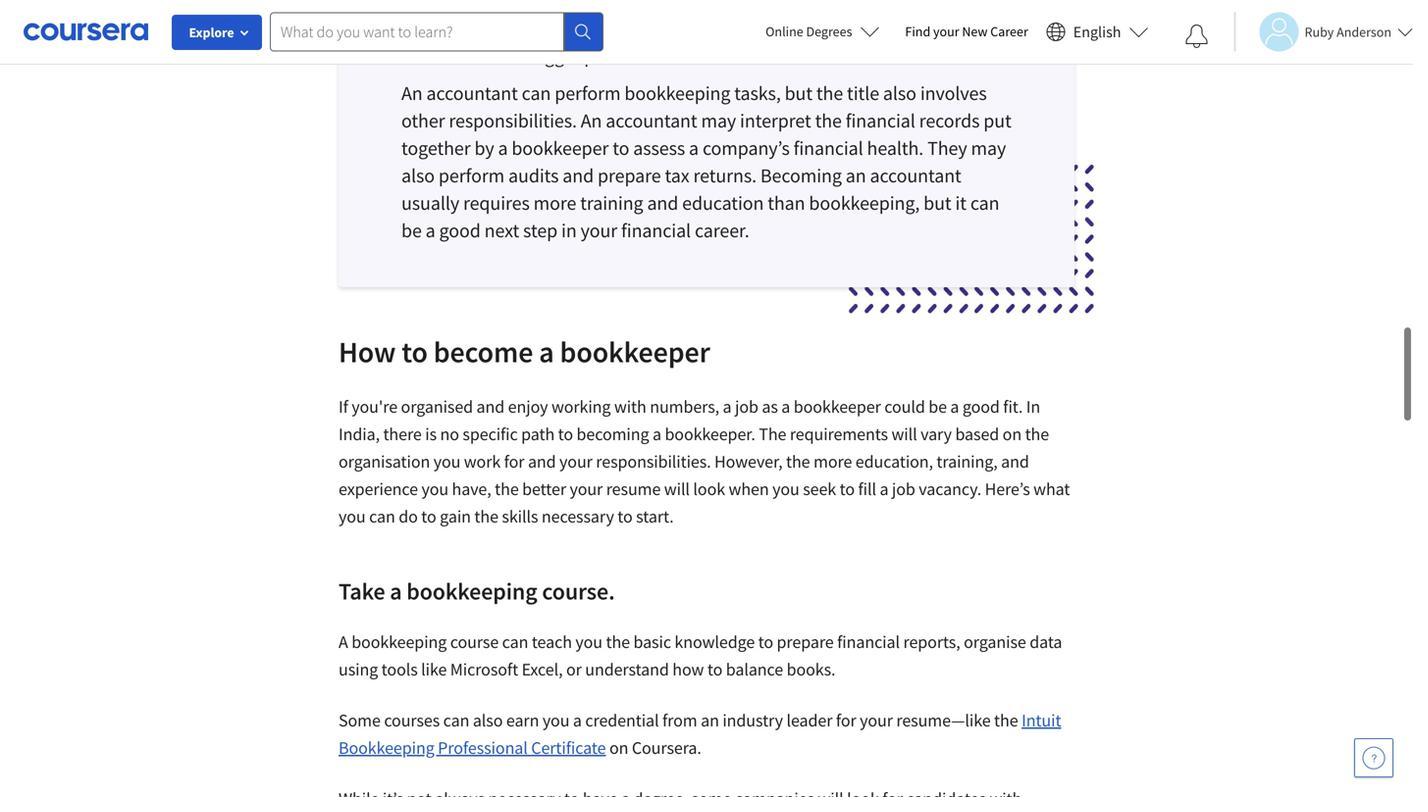 Task type: describe. For each thing, give the bounding box(es) containing it.
a up bookkeeper.
[[723, 396, 732, 418]]

step
[[523, 218, 558, 243]]

what
[[1034, 478, 1070, 501]]

the up skills
[[495, 478, 519, 501]]

knowledge
[[675, 632, 755, 654]]

can up audits
[[522, 81, 551, 106]]

1 vertical spatial also
[[401, 163, 435, 188]]

usually
[[401, 191, 459, 215]]

training,
[[937, 451, 998, 473]]

audits
[[508, 163, 559, 188]]

experience
[[339, 478, 418, 501]]

the right interpret
[[815, 108, 842, 133]]

on inside if you're organised and enjoy working with numbers, a job as a bookkeeper could be a good fit. in india, there is no specific path to becoming a bookkeeper. the requirements will vary based on the organisation you work for and your responsibilities. however, the more education, training, and experience you have, the better your resume will look when you seek to fill a job vacancy. here's what you can do to gain the skills necessary to start.
[[1003, 423, 1022, 446]]

for inside if you're organised and enjoy working with numbers, a job as a bookkeeper could be a good fit. in india, there is no specific path to becoming a bookkeeper. the requirements will vary based on the organisation you work for and your responsibilities. however, the more education, training, and experience you have, the better your resume will look when you seek to fill a job vacancy. here's what you can do to gain the skills necessary to start.
[[504, 451, 525, 473]]

and up better
[[528, 451, 556, 473]]

english button
[[1038, 0, 1157, 64]]

take a bookkeeping course.
[[339, 577, 620, 607]]

0 horizontal spatial will
[[664, 478, 690, 501]]

understand
[[585, 659, 669, 681]]

1 horizontal spatial but
[[924, 191, 952, 215]]

in
[[1026, 396, 1040, 418]]

how to become a bookkeeper
[[339, 334, 710, 370]]

0 vertical spatial accountant
[[426, 81, 518, 106]]

from
[[662, 710, 697, 732]]

and up here's
[[1001, 451, 1029, 473]]

fit.
[[1003, 396, 1023, 418]]

1 vertical spatial bookkeeping
[[407, 577, 537, 607]]

the
[[759, 423, 786, 446]]

intuit
[[1022, 710, 1061, 732]]

the left intuit
[[994, 710, 1018, 732]]

numbers,
[[650, 396, 719, 418]]

health.
[[867, 136, 924, 160]]

a right as
[[781, 396, 790, 418]]

you left seek
[[772, 478, 800, 501]]

you up the certificate at the bottom of page
[[543, 710, 570, 732]]

online
[[766, 23, 803, 40]]

bookkeeping inside a bookkeeping course can teach you the basic knowledge to prepare financial reports, organise data using tools like microsoft excel, or understand how to balance books.
[[352, 632, 447, 654]]

becoming
[[760, 163, 842, 188]]

when
[[729, 478, 769, 501]]

you up the gain at left bottom
[[421, 478, 449, 501]]

to right path on the bottom left
[[558, 423, 573, 446]]

anderson
[[1337, 23, 1392, 41]]

become
[[434, 334, 533, 370]]

an accountant can perform bookkeeping tasks, but the title also involves other responsibilities. an accountant may interpret the financial records put together by a bookkeeper to assess a company's financial health. they may also perform audits and prepare tax returns. becoming an accountant usually requires more training and education than bookkeeping, but it can be a good next step in your financial career.
[[401, 81, 1012, 243]]

2 horizontal spatial also
[[883, 81, 917, 106]]

What do you want to learn? text field
[[270, 12, 564, 52]]

data
[[1030, 632, 1062, 654]]

excel,
[[522, 659, 563, 681]]

good inside an accountant can perform bookkeeping tasks, but the title also involves other responsibilities. an accountant may interpret the financial records put together by a bookkeeper to assess a company's financial health. they may also perform audits and prepare tax returns. becoming an accountant usually requires more training and education than bookkeeping, but it can be a good next step in your financial career.
[[439, 218, 481, 243]]

the down the in
[[1025, 423, 1049, 446]]

books.
[[787, 659, 836, 681]]

fill
[[858, 478, 876, 501]]

a right by
[[498, 136, 508, 160]]

take
[[339, 577, 385, 607]]

vary
[[921, 423, 952, 446]]

it
[[955, 191, 967, 215]]

coursera.
[[632, 738, 701, 760]]

bookkeeper inside if you're organised and enjoy working with numbers, a job as a bookkeeper could be a good fit. in india, there is no specific path to becoming a bookkeeper. the requirements will vary based on the organisation you work for and your responsibilities. however, the more education, training, and experience you have, the better your resume will look when you seek to fill a job vacancy. here's what you can do to gain the skills necessary to start.
[[794, 396, 881, 418]]

together
[[401, 136, 471, 160]]

find
[[905, 23, 931, 40]]

a right take
[[390, 577, 402, 607]]

look
[[693, 478, 725, 501]]

path
[[521, 423, 555, 446]]

a up the tax
[[689, 136, 699, 160]]

0 horizontal spatial job
[[735, 396, 759, 418]]

explore
[[189, 24, 234, 41]]

other
[[401, 108, 445, 133]]

education
[[682, 191, 764, 215]]

gain
[[440, 506, 471, 528]]

intuit bookkeeping professional certificate link
[[339, 710, 1061, 760]]

a right fill
[[880, 478, 889, 501]]

work
[[464, 451, 501, 473]]

some
[[339, 710, 381, 732]]

find your new career link
[[895, 20, 1038, 44]]

organise
[[964, 632, 1026, 654]]

teach
[[532, 632, 572, 654]]

could
[[885, 396, 925, 418]]

ruby
[[1305, 23, 1334, 41]]

0 horizontal spatial but
[[785, 81, 813, 106]]

a down numbers,
[[653, 423, 661, 446]]

better
[[522, 478, 566, 501]]

have,
[[452, 478, 491, 501]]

to up balance
[[758, 632, 773, 654]]

to inside an accountant can perform bookkeeping tasks, but the title also involves other responsibilities. an accountant may interpret the financial records put together by a bookkeeper to assess a company's financial health. they may also perform audits and prepare tax returns. becoming an accountant usually requires more training and education than bookkeeping, but it can be a good next step in your financial career.
[[613, 136, 629, 160]]

to right how
[[402, 334, 428, 370]]

enjoy
[[508, 396, 548, 418]]

prepare inside an accountant can perform bookkeeping tasks, but the title also involves other responsibilities. an accountant may interpret the financial records put together by a bookkeeper to assess a company's financial health. they may also perform audits and prepare tax returns. becoming an accountant usually requires more training and education than bookkeeping, but it can be a good next step in your financial career.
[[598, 163, 661, 188]]

bookkeeping
[[339, 738, 434, 760]]

you're
[[352, 396, 398, 418]]

0 vertical spatial may
[[701, 108, 736, 133]]

balance
[[726, 659, 783, 681]]

bookkeeper inside an accountant can perform bookkeeping tasks, but the title also involves other responsibilities. an accountant may interpret the financial records put together by a bookkeeper to assess a company's financial health. they may also perform audits and prepare tax returns. becoming an accountant usually requires more training and education than bookkeeping, but it can be a good next step in your financial career.
[[512, 136, 609, 160]]

tax
[[665, 163, 690, 188]]

1 vertical spatial bookkeeper
[[560, 334, 710, 370]]

how
[[339, 334, 396, 370]]

financial up "becoming"
[[794, 136, 863, 160]]

0 vertical spatial will
[[892, 423, 917, 446]]

1 vertical spatial may
[[971, 136, 1006, 160]]

earn
[[506, 710, 539, 732]]

a up enjoy
[[539, 334, 554, 370]]

professional
[[438, 738, 528, 760]]

than
[[768, 191, 805, 215]]

good inside if you're organised and enjoy working with numbers, a job as a bookkeeper could be a good fit. in india, there is no specific path to becoming a bookkeeper. the requirements will vary based on the organisation you work for and your responsibilities. however, the more education, training, and experience you have, the better your resume will look when you seek to fill a job vacancy. here's what you can do to gain the skills necessary to start.
[[963, 396, 1000, 418]]

put
[[984, 108, 1012, 133]]

0 vertical spatial perform
[[555, 81, 621, 106]]

credential
[[585, 710, 659, 732]]

seek
[[803, 478, 836, 501]]

a bookkeeping course can teach you the basic knowledge to prepare financial reports, organise data using tools like microsoft excel, or understand how to balance books.
[[339, 632, 1062, 681]]

financial inside a bookkeeping course can teach you the basic knowledge to prepare financial reports, organise data using tools like microsoft excel, or understand how to balance books.
[[837, 632, 900, 654]]

find your new career
[[905, 23, 1028, 40]]

1 vertical spatial perform
[[439, 163, 505, 188]]

next
[[484, 218, 519, 243]]

the left title
[[816, 81, 843, 106]]

bookkeeping,
[[809, 191, 920, 215]]

help center image
[[1362, 747, 1386, 770]]

working
[[552, 396, 611, 418]]

title
[[847, 81, 879, 106]]

you down no
[[434, 451, 461, 473]]



Task type: vqa. For each thing, say whether or not it's contained in the screenshot.
eight
no



Task type: locate. For each thing, give the bounding box(es) containing it.
be
[[401, 218, 422, 243], [929, 396, 947, 418]]

2 vertical spatial bookkeeper
[[794, 396, 881, 418]]

how
[[673, 659, 704, 681]]

show notifications image
[[1185, 25, 1209, 48]]

the up understand
[[606, 632, 630, 654]]

some courses can also earn you a credential from an industry leader for your resume—like the
[[339, 710, 1022, 732]]

can right it
[[970, 191, 1000, 215]]

certificate
[[531, 738, 606, 760]]

more inside an accountant can perform bookkeeping tasks, but the title also involves other responsibilities. an accountant may interpret the financial records put together by a bookkeeper to assess a company's financial health. they may also perform audits and prepare tax returns. becoming an accountant usually requires more training and education than bookkeeping, but it can be a good next step in your financial career.
[[534, 191, 576, 215]]

requires
[[463, 191, 530, 215]]

perform
[[555, 81, 621, 106], [439, 163, 505, 188]]

an inside an accountant can perform bookkeeping tasks, but the title also involves other responsibilities. an accountant may interpret the financial records put together by a bookkeeper to assess a company's financial health. they may also perform audits and prepare tax returns. becoming an accountant usually requires more training and education than bookkeeping, but it can be a good next step in your financial career.
[[846, 163, 866, 188]]

1 horizontal spatial an
[[581, 108, 602, 133]]

reports,
[[903, 632, 960, 654]]

0 horizontal spatial for
[[504, 451, 525, 473]]

leader
[[787, 710, 833, 732]]

coursera image
[[24, 16, 148, 47]]

accountant
[[426, 81, 518, 106], [606, 108, 697, 133], [870, 163, 962, 188]]

financial down training
[[621, 218, 691, 243]]

to left fill
[[840, 478, 855, 501]]

interpret
[[740, 108, 811, 133]]

also
[[883, 81, 917, 106], [401, 163, 435, 188], [473, 710, 503, 732]]

1 horizontal spatial on
[[1003, 423, 1022, 446]]

also up the usually
[[401, 163, 435, 188]]

to right the "do" on the bottom left
[[421, 506, 436, 528]]

financial up health.
[[846, 108, 915, 133]]

basic
[[633, 632, 671, 654]]

more for your
[[534, 191, 576, 215]]

job down education,
[[892, 478, 915, 501]]

training
[[580, 191, 643, 215]]

0 vertical spatial be
[[401, 218, 422, 243]]

your inside find your new career link
[[933, 23, 959, 40]]

tasks,
[[734, 81, 781, 106]]

bookkeeper
[[512, 136, 609, 160], [560, 334, 710, 370], [794, 396, 881, 418]]

career
[[991, 23, 1028, 40]]

responsibilities. up resume
[[596, 451, 711, 473]]

can inside if you're organised and enjoy working with numbers, a job as a bookkeeper could be a good fit. in india, there is no specific path to becoming a bookkeeper. the requirements will vary based on the organisation you work for and your responsibilities. however, the more education, training, and experience you have, the better your resume will look when you seek to fill a job vacancy. here's what you can do to gain the skills necessary to start.
[[369, 506, 395, 528]]

here's
[[985, 478, 1030, 501]]

prepare up the books.
[[777, 632, 834, 654]]

no
[[440, 423, 459, 446]]

0 horizontal spatial may
[[701, 108, 736, 133]]

1 horizontal spatial be
[[929, 396, 947, 418]]

explore button
[[172, 15, 262, 50]]

and down the tax
[[647, 191, 678, 215]]

new
[[962, 23, 988, 40]]

0 horizontal spatial on
[[609, 738, 628, 760]]

industry
[[723, 710, 783, 732]]

bookkeeper.
[[665, 423, 755, 446]]

or
[[566, 659, 582, 681]]

an
[[401, 81, 423, 106], [581, 108, 602, 133]]

india,
[[339, 423, 380, 446]]

1 vertical spatial good
[[963, 396, 1000, 418]]

0 vertical spatial job
[[735, 396, 759, 418]]

the right the gain at left bottom
[[474, 506, 498, 528]]

returns.
[[693, 163, 757, 188]]

can left teach
[[502, 632, 528, 654]]

your right leader
[[860, 710, 893, 732]]

based
[[955, 423, 999, 446]]

will
[[892, 423, 917, 446], [664, 478, 690, 501]]

you inside a bookkeeping course can teach you the basic knowledge to prepare financial reports, organise data using tools like microsoft excel, or understand how to balance books.
[[575, 632, 603, 654]]

to left 'assess'
[[613, 136, 629, 160]]

0 vertical spatial on
[[1003, 423, 1022, 446]]

however,
[[715, 451, 783, 473]]

accountant up 'assess'
[[606, 108, 697, 133]]

0 vertical spatial responsibilities.
[[449, 108, 577, 133]]

be up 'vary'
[[929, 396, 947, 418]]

is
[[425, 423, 437, 446]]

intuit bookkeeping professional certificate
[[339, 710, 1061, 760]]

education,
[[856, 451, 933, 473]]

be inside if you're organised and enjoy working with numbers, a job as a bookkeeper could be a good fit. in india, there is no specific path to becoming a bookkeeper. the requirements will vary based on the organisation you work for and your responsibilities. however, the more education, training, and experience you have, the better your resume will look when you seek to fill a job vacancy. here's what you can do to gain the skills necessary to start.
[[929, 396, 947, 418]]

resume—like
[[896, 710, 991, 732]]

a up the certificate at the bottom of page
[[573, 710, 582, 732]]

0 vertical spatial good
[[439, 218, 481, 243]]

will down could
[[892, 423, 917, 446]]

1 horizontal spatial will
[[892, 423, 917, 446]]

they
[[928, 136, 967, 160]]

course.
[[542, 577, 615, 607]]

1 vertical spatial be
[[929, 396, 947, 418]]

1 horizontal spatial prepare
[[777, 632, 834, 654]]

and up 'specific'
[[477, 396, 505, 418]]

the inside a bookkeeping course can teach you the basic knowledge to prepare financial reports, organise data using tools like microsoft excel, or understand how to balance books.
[[606, 632, 630, 654]]

None search field
[[270, 12, 604, 52]]

1 horizontal spatial accountant
[[606, 108, 697, 133]]

company's
[[703, 136, 790, 160]]

your inside an accountant can perform bookkeeping tasks, but the title also involves other responsibilities. an accountant may interpret the financial records put together by a bookkeeper to assess a company's financial health. they may also perform audits and prepare tax returns. becoming an accountant usually requires more training and education than bookkeeping, but it can be a good next step in your financial career.
[[581, 218, 617, 243]]

prepare up training
[[598, 163, 661, 188]]

a
[[498, 136, 508, 160], [689, 136, 699, 160], [426, 218, 435, 243], [539, 334, 554, 370], [723, 396, 732, 418], [781, 396, 790, 418], [950, 396, 959, 418], [653, 423, 661, 446], [880, 478, 889, 501], [390, 577, 402, 607], [573, 710, 582, 732]]

also up the professional
[[473, 710, 503, 732]]

and up training
[[563, 163, 594, 188]]

2 vertical spatial accountant
[[870, 163, 962, 188]]

1 horizontal spatial also
[[473, 710, 503, 732]]

be inside an accountant can perform bookkeeping tasks, but the title also involves other responsibilities. an accountant may interpret the financial records put together by a bookkeeper to assess a company's financial health. they may also perform audits and prepare tax returns. becoming an accountant usually requires more training and education than bookkeeping, but it can be a good next step in your financial career.
[[401, 218, 422, 243]]

your right find
[[933, 23, 959, 40]]

the up seek
[[786, 451, 810, 473]]

necessary
[[542, 506, 614, 528]]

1 vertical spatial on
[[609, 738, 628, 760]]

0 vertical spatial for
[[504, 451, 525, 473]]

but left it
[[924, 191, 952, 215]]

can left the "do" on the bottom left
[[369, 506, 395, 528]]

bookkeeping up tools
[[352, 632, 447, 654]]

if you're organised and enjoy working with numbers, a job as a bookkeeper could be a good fit. in india, there is no specific path to becoming a bookkeeper. the requirements will vary based on the organisation you work for and your responsibilities. however, the more education, training, and experience you have, the better your resume will look when you seek to fill a job vacancy. here's what you can do to gain the skills necessary to start.
[[339, 396, 1070, 528]]

0 vertical spatial an
[[846, 163, 866, 188]]

a up 'vary'
[[950, 396, 959, 418]]

1 vertical spatial an
[[701, 710, 719, 732]]

for right leader
[[836, 710, 856, 732]]

bookkeeper up audits
[[512, 136, 609, 160]]

assess
[[633, 136, 685, 160]]

1 vertical spatial an
[[581, 108, 602, 133]]

1 horizontal spatial job
[[892, 478, 915, 501]]

your
[[933, 23, 959, 40], [581, 218, 617, 243], [559, 451, 593, 473], [570, 478, 603, 501], [860, 710, 893, 732]]

1 horizontal spatial for
[[836, 710, 856, 732]]

can inside a bookkeeping course can teach you the basic knowledge to prepare financial reports, organise data using tools like microsoft excel, or understand how to balance books.
[[502, 632, 528, 654]]

0 horizontal spatial good
[[439, 218, 481, 243]]

bookkeeping up course
[[407, 577, 537, 607]]

requirements
[[790, 423, 888, 446]]

degrees
[[806, 23, 852, 40]]

more inside if you're organised and enjoy working with numbers, a job as a bookkeeper could be a good fit. in india, there is no specific path to becoming a bookkeeper. the requirements will vary based on the organisation you work for and your responsibilities. however, the more education, training, and experience you have, the better your resume will look when you seek to fill a job vacancy. here's what you can do to gain the skills necessary to start.
[[814, 451, 852, 473]]

for
[[504, 451, 525, 473], [836, 710, 856, 732]]

1 vertical spatial for
[[836, 710, 856, 732]]

do
[[399, 506, 418, 528]]

prepare inside a bookkeeping course can teach you the basic knowledge to prepare financial reports, organise data using tools like microsoft excel, or understand how to balance books.
[[777, 632, 834, 654]]

1 vertical spatial but
[[924, 191, 952, 215]]

on down fit. on the right of page
[[1003, 423, 1022, 446]]

1 vertical spatial accountant
[[606, 108, 697, 133]]

0 horizontal spatial responsibilities.
[[449, 108, 577, 133]]

0 horizontal spatial be
[[401, 218, 422, 243]]

0 horizontal spatial an
[[701, 710, 719, 732]]

1 horizontal spatial more
[[814, 451, 852, 473]]

vacancy.
[[919, 478, 982, 501]]

bookkeeping inside an accountant can perform bookkeeping tasks, but the title also involves other responsibilities. an accountant may interpret the financial records put together by a bookkeeper to assess a company's financial health. they may also perform audits and prepare tax returns. becoming an accountant usually requires more training and education than bookkeeping, but it can be a good next step in your financial career.
[[625, 81, 731, 106]]

1 vertical spatial more
[[814, 451, 852, 473]]

0 vertical spatial bookkeeper
[[512, 136, 609, 160]]

like
[[421, 659, 447, 681]]

0 vertical spatial an
[[401, 81, 423, 106]]

there
[[383, 423, 422, 446]]

with
[[614, 396, 646, 418]]

course
[[450, 632, 499, 654]]

will left look
[[664, 478, 690, 501]]

responsibilities. inside an accountant can perform bookkeeping tasks, but the title also involves other responsibilities. an accountant may interpret the financial records put together by a bookkeeper to assess a company's financial health. they may also perform audits and prepare tax returns. becoming an accountant usually requires more training and education than bookkeeping, but it can be a good next step in your financial career.
[[449, 108, 577, 133]]

1 vertical spatial will
[[664, 478, 690, 501]]

your up necessary
[[570, 478, 603, 501]]

accountant up other
[[426, 81, 518, 106]]

for right work on the left of page
[[504, 451, 525, 473]]

0 horizontal spatial more
[[534, 191, 576, 215]]

you up or
[[575, 632, 603, 654]]

2 horizontal spatial accountant
[[870, 163, 962, 188]]

2 vertical spatial bookkeeping
[[352, 632, 447, 654]]

bookkeeper up with
[[560, 334, 710, 370]]

0 horizontal spatial prepare
[[598, 163, 661, 188]]

1 vertical spatial prepare
[[777, 632, 834, 654]]

be down the usually
[[401, 218, 422, 243]]

1 horizontal spatial may
[[971, 136, 1006, 160]]

online degrees button
[[750, 10, 895, 53]]

1 horizontal spatial an
[[846, 163, 866, 188]]

more for seek
[[814, 451, 852, 473]]

specific
[[463, 423, 518, 446]]

responsibilities.
[[449, 108, 577, 133], [596, 451, 711, 473]]

bookkeeper up requirements
[[794, 396, 881, 418]]

responsibilities. up by
[[449, 108, 577, 133]]

good down the usually
[[439, 218, 481, 243]]

ruby anderson button
[[1234, 12, 1413, 52]]

good up based
[[963, 396, 1000, 418]]

good
[[439, 218, 481, 243], [963, 396, 1000, 418]]

microsoft
[[450, 659, 518, 681]]

by
[[474, 136, 494, 160]]

0 vertical spatial more
[[534, 191, 576, 215]]

0 horizontal spatial also
[[401, 163, 435, 188]]

organised
[[401, 396, 473, 418]]

1 horizontal spatial good
[[963, 396, 1000, 418]]

0 horizontal spatial perform
[[439, 163, 505, 188]]

an up the bookkeeping,
[[846, 163, 866, 188]]

a down the usually
[[426, 218, 435, 243]]

financial left the "reports,"
[[837, 632, 900, 654]]

0 horizontal spatial accountant
[[426, 81, 518, 106]]

accountant down health.
[[870, 163, 962, 188]]

more up in
[[534, 191, 576, 215]]

but up interpret
[[785, 81, 813, 106]]

resume
[[606, 478, 661, 501]]

an up other
[[401, 81, 423, 106]]

1 horizontal spatial responsibilities.
[[596, 451, 711, 473]]

skills
[[502, 506, 538, 528]]

2 vertical spatial also
[[473, 710, 503, 732]]

0 vertical spatial bookkeeping
[[625, 81, 731, 106]]

1 vertical spatial responsibilities.
[[596, 451, 711, 473]]

in
[[561, 218, 577, 243]]

1 horizontal spatial perform
[[555, 81, 621, 106]]

involves
[[920, 81, 987, 106]]

also right title
[[883, 81, 917, 106]]

on down credential
[[609, 738, 628, 760]]

an right from
[[701, 710, 719, 732]]

an up training
[[581, 108, 602, 133]]

can
[[522, 81, 551, 106], [970, 191, 1000, 215], [369, 506, 395, 528], [502, 632, 528, 654], [443, 710, 469, 732]]

your right in
[[581, 218, 617, 243]]

an
[[846, 163, 866, 188], [701, 710, 719, 732]]

0 vertical spatial also
[[883, 81, 917, 106]]

0 vertical spatial prepare
[[598, 163, 661, 188]]

job left as
[[735, 396, 759, 418]]

may up "company's"
[[701, 108, 736, 133]]

0 horizontal spatial an
[[401, 81, 423, 106]]

you down experience
[[339, 506, 366, 528]]

to right "how"
[[707, 659, 723, 681]]

english
[[1073, 22, 1121, 42]]

bookkeeping up 'assess'
[[625, 81, 731, 106]]

can up the professional
[[443, 710, 469, 732]]

responsibilities. inside if you're organised and enjoy working with numbers, a job as a bookkeeper could be a good fit. in india, there is no specific path to becoming a bookkeeper. the requirements will vary based on the organisation you work for and your responsibilities. however, the more education, training, and experience you have, the better your resume will look when you seek to fill a job vacancy. here's what you can do to gain the skills necessary to start.
[[596, 451, 711, 473]]

1 vertical spatial job
[[892, 478, 915, 501]]

may down put
[[971, 136, 1006, 160]]

your up better
[[559, 451, 593, 473]]

if
[[339, 396, 348, 418]]

more down requirements
[[814, 451, 852, 473]]

becoming
[[577, 423, 649, 446]]

0 vertical spatial but
[[785, 81, 813, 106]]

start.
[[636, 506, 674, 528]]

to down resume
[[618, 506, 633, 528]]



